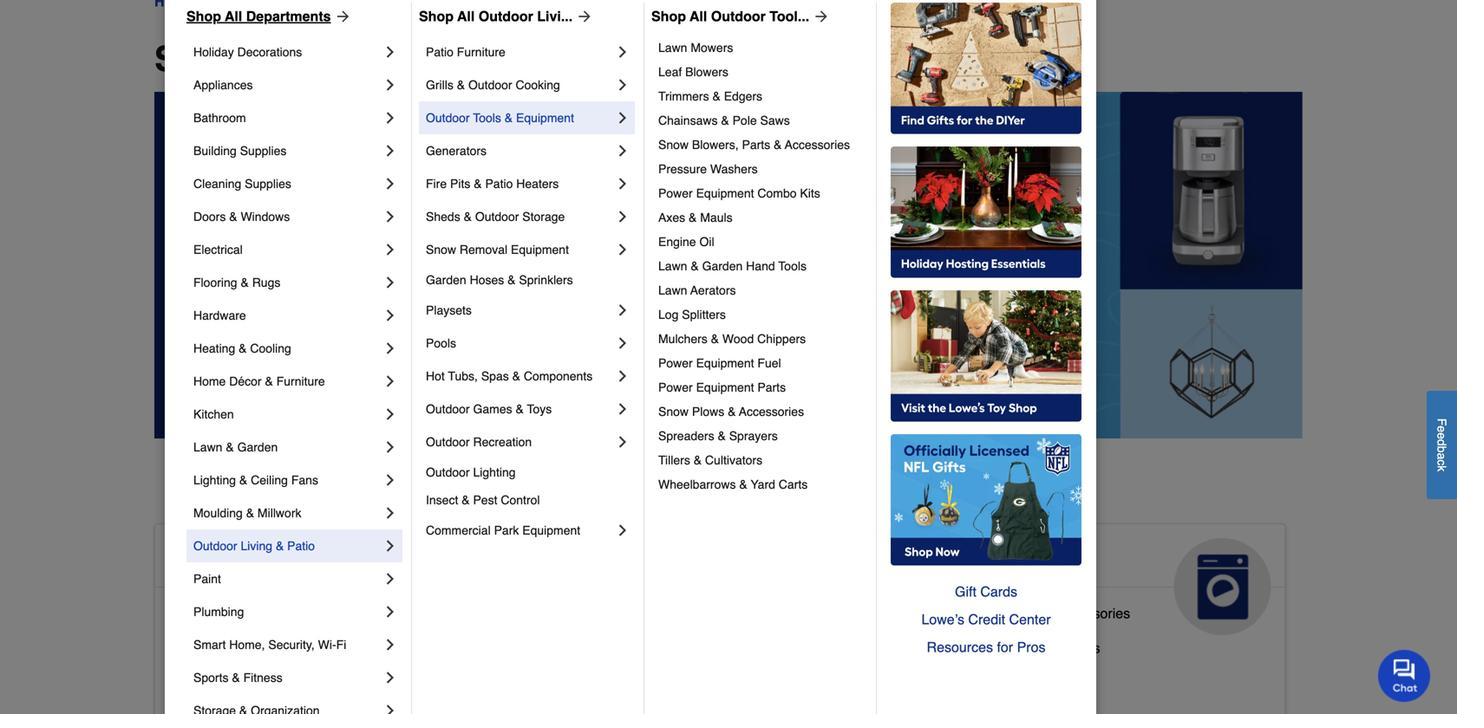 Task type: locate. For each thing, give the bounding box(es) containing it.
0 horizontal spatial shop
[[186, 8, 221, 24]]

& inside tillers & cultivators link
[[694, 454, 702, 467]]

log
[[658, 308, 679, 322]]

2 power from the top
[[658, 356, 693, 370]]

patio up the sheds & outdoor storage
[[485, 177, 513, 191]]

pet down wheelbarrows
[[668, 545, 705, 573]]

accessible down moulding
[[169, 545, 296, 573]]

& right sheds at the left of page
[[464, 210, 472, 224]]

all up lawn mowers
[[690, 8, 707, 24]]

accessories for snow plows & accessories
[[739, 405, 804, 419]]

supplies inside cleaning supplies link
[[245, 177, 291, 191]]

departments for shop all departments
[[303, 39, 515, 79]]

outdoor up outdoor tools & equipment
[[468, 78, 512, 92]]

supplies inside livestock supplies link
[[617, 633, 670, 650]]

fans
[[291, 474, 318, 487]]

2 e from the top
[[1435, 433, 1449, 439]]

2 vertical spatial accessories
[[1056, 606, 1130, 622]]

1 vertical spatial tools
[[778, 259, 807, 273]]

0 vertical spatial bathroom
[[193, 111, 246, 125]]

lawn for lawn & garden hand tools
[[658, 259, 687, 273]]

& right entry
[[276, 675, 285, 691]]

building supplies link
[[193, 134, 382, 167]]

park
[[494, 524, 519, 538]]

pet inside 'animal & pet care'
[[668, 545, 705, 573]]

0 horizontal spatial pet
[[556, 668, 576, 684]]

lighting up moulding
[[193, 474, 236, 487]]

lawn for lawn aerators
[[658, 284, 687, 297]]

fire
[[426, 177, 447, 191]]

outdoor inside outdoor recreation link
[[426, 435, 470, 449]]

tools right hand
[[778, 259, 807, 273]]

accessories up spreaders & sprayers link
[[739, 405, 804, 419]]

power equipment fuel
[[658, 356, 781, 370]]

appliances up cards
[[942, 545, 1072, 573]]

trimmers & edgers
[[658, 89, 762, 103]]

shop up patio furniture
[[419, 8, 454, 24]]

beverage & wine chillers
[[942, 640, 1100, 656]]

1 vertical spatial power
[[658, 356, 693, 370]]

& down accessible bedroom link
[[232, 671, 240, 685]]

0 vertical spatial supplies
[[240, 144, 287, 158]]

& left millwork
[[246, 506, 254, 520]]

animal & pet care image
[[788, 539, 885, 636]]

appliances link up chillers
[[928, 525, 1285, 636]]

2 vertical spatial patio
[[287, 539, 315, 553]]

outdoor inside grills & outdoor cooking link
[[468, 78, 512, 92]]

pest
[[473, 493, 497, 507]]

0 vertical spatial power
[[658, 186, 693, 200]]

hot
[[426, 369, 445, 383]]

0 horizontal spatial garden
[[237, 441, 278, 454]]

snow inside "link"
[[658, 138, 689, 152]]

sheds & outdoor storage link
[[426, 200, 614, 233]]

spreaders
[[658, 429, 714, 443]]

e
[[1435, 426, 1449, 433], [1435, 433, 1449, 439]]

lawn up log
[[658, 284, 687, 297]]

building supplies
[[193, 144, 287, 158]]

find gifts for the diyer. image
[[891, 3, 1082, 134]]

furniture down heating & cooling link
[[276, 375, 325, 389]]

power up 'axes'
[[658, 186, 693, 200]]

playsets
[[426, 304, 472, 317]]

chat invite button image
[[1378, 650, 1431, 703]]

& left wood
[[711, 332, 719, 346]]

0 vertical spatial parts
[[742, 138, 770, 152]]

edgers
[[724, 89, 762, 103]]

shop up lawn mowers
[[651, 8, 686, 24]]

mowers
[[691, 41, 733, 55]]

chevron right image for fire pits & patio heaters
[[614, 175, 631, 193]]

0 horizontal spatial patio
[[287, 539, 315, 553]]

center
[[1009, 612, 1051, 628]]

1 horizontal spatial appliances link
[[928, 525, 1285, 636]]

sprinklers
[[519, 273, 573, 287]]

1 e from the top
[[1435, 426, 1449, 433]]

chevron right image for building supplies
[[382, 142, 399, 160]]

& inside home décor & furniture link
[[265, 375, 273, 389]]

appliances link down decorations
[[193, 69, 382, 101]]

parts for equipment
[[757, 381, 786, 395]]

for
[[997, 640, 1013, 656]]

0 vertical spatial appliances link
[[193, 69, 382, 101]]

power inside power equipment combo kits link
[[658, 186, 693, 200]]

power equipment combo kits
[[658, 186, 820, 200]]

3 accessible from the top
[[169, 640, 235, 656]]

outdoor recreation link
[[426, 426, 614, 459]]

lighting up pest at the left bottom of page
[[473, 466, 516, 480]]

sports
[[193, 671, 229, 685]]

& right houses,
[[674, 668, 684, 684]]

& left pest at the left bottom of page
[[462, 493, 470, 507]]

appliance parts & accessories
[[942, 606, 1130, 622]]

supplies up the windows
[[245, 177, 291, 191]]

& inside 'snow plows & accessories' link
[[728, 405, 736, 419]]

1 vertical spatial parts
[[757, 381, 786, 395]]

arrow right image up patio furniture link
[[573, 8, 593, 25]]

0 horizontal spatial tools
[[473, 111, 501, 125]]

patio up paint link
[[287, 539, 315, 553]]

& left ceiling
[[239, 474, 247, 487]]

moulding & millwork link
[[193, 497, 382, 530]]

snow for snow blowers, parts & accessories
[[658, 138, 689, 152]]

doors & windows
[[193, 210, 290, 224]]

chevron right image for sports & fitness
[[382, 670, 399, 687]]

power inside power equipment fuel link
[[658, 356, 693, 370]]

& up "generators" link
[[505, 111, 513, 125]]

visit the lowe's toy shop. image
[[891, 291, 1082, 422]]

hardware link
[[193, 299, 382, 332]]

garden
[[702, 259, 743, 273], [426, 273, 466, 287], [237, 441, 278, 454]]

1 horizontal spatial patio
[[426, 45, 454, 59]]

2 vertical spatial power
[[658, 381, 693, 395]]

& inside garden hoses & sprinklers link
[[508, 273, 516, 287]]

wi-
[[318, 638, 336, 652]]

equipment up power equipment parts
[[696, 356, 754, 370]]

& inside lawn & garden hand tools link
[[691, 259, 699, 273]]

home up 'kitchen'
[[193, 375, 226, 389]]

& inside axes & mauls link
[[689, 211, 697, 225]]

c
[[1435, 460, 1449, 466]]

axes & mauls link
[[658, 206, 864, 230]]

& inside outdoor living & patio link
[[276, 539, 284, 553]]

& right 'tillers'
[[694, 454, 702, 467]]

engine
[[658, 235, 696, 249]]

snow up spreaders
[[658, 405, 689, 419]]

arrow right image up shop all departments
[[331, 8, 352, 25]]

combo
[[757, 186, 797, 200]]

chillers
[[1054, 640, 1100, 656]]

shop all departments link
[[186, 6, 352, 27]]

accessible up sports
[[169, 640, 235, 656]]

1 power from the top
[[658, 186, 693, 200]]

accessible bathroom link
[[169, 602, 299, 637]]

shop up holiday
[[186, 8, 221, 24]]

parts down cards
[[1007, 606, 1039, 622]]

generators link
[[426, 134, 614, 167]]

1 vertical spatial departments
[[303, 39, 515, 79]]

2 shop from the left
[[419, 8, 454, 24]]

0 vertical spatial appliances
[[193, 78, 253, 92]]

& inside sheds & outdoor storage link
[[464, 210, 472, 224]]

1 horizontal spatial shop
[[419, 8, 454, 24]]

0 horizontal spatial furniture
[[276, 375, 325, 389]]

power down mulchers
[[658, 356, 693, 370]]

2 accessible from the top
[[169, 606, 235, 622]]

outdoor up the insect
[[426, 466, 470, 480]]

1 horizontal spatial lighting
[[473, 466, 516, 480]]

wood
[[722, 332, 754, 346]]

accessible bedroom
[[169, 640, 296, 656]]

all up patio furniture
[[457, 8, 475, 24]]

tool...
[[770, 8, 809, 24]]

1 horizontal spatial furniture
[[457, 45, 505, 59]]

& right décor
[[265, 375, 273, 389]]

lawn
[[658, 41, 687, 55], [658, 259, 687, 273], [658, 284, 687, 297], [193, 441, 222, 454]]

& down 'kitchen'
[[226, 441, 234, 454]]

0 horizontal spatial appliances link
[[193, 69, 382, 101]]

electrical link
[[193, 233, 382, 266]]

parts down chainsaws & pole saws link
[[742, 138, 770, 152]]

accessible for accessible bedroom
[[169, 640, 235, 656]]

2 arrow right image from the left
[[573, 8, 593, 25]]

supplies up houses,
[[617, 633, 670, 650]]

1 vertical spatial snow
[[426, 243, 456, 257]]

arrow right image for shop all outdoor livi...
[[573, 8, 593, 25]]

holiday hosting essentials. image
[[891, 147, 1082, 278]]

& left pros
[[1005, 640, 1015, 656]]

& inside snow blowers, parts & accessories "link"
[[774, 138, 782, 152]]

arrow right image
[[331, 8, 352, 25], [573, 8, 593, 25]]

& left rugs
[[241, 276, 249, 290]]

livestock supplies link
[[556, 630, 670, 664]]

& inside heating & cooling link
[[239, 342, 247, 356]]

arrow right image inside shop all outdoor livi... link
[[573, 8, 593, 25]]

supplies inside building supplies link
[[240, 144, 287, 158]]

& down saws
[[774, 138, 782, 152]]

lighting & ceiling fans link
[[193, 464, 382, 497]]

shop
[[186, 8, 221, 24], [419, 8, 454, 24], [651, 8, 686, 24]]

lawn & garden hand tools link
[[658, 254, 864, 278]]

& right 'axes'
[[689, 211, 697, 225]]

& up 'wine'
[[1043, 606, 1052, 622]]

garden up lighting & ceiling fans
[[237, 441, 278, 454]]

3 power from the top
[[658, 381, 693, 395]]

parts down the "fuel"
[[757, 381, 786, 395]]

pressure washers link
[[658, 157, 864, 181]]

0 horizontal spatial arrow right image
[[331, 8, 352, 25]]

3 shop from the left
[[651, 8, 686, 24]]

1 horizontal spatial arrow right image
[[573, 8, 593, 25]]

& left toys
[[516, 402, 524, 416]]

pressure washers
[[658, 162, 758, 176]]

supplies up cleaning supplies
[[240, 144, 287, 158]]

& inside accessible entry & home link
[[276, 675, 285, 691]]

0 vertical spatial tools
[[473, 111, 501, 125]]

sports & fitness link
[[193, 662, 382, 695]]

accessible for accessible bathroom
[[169, 606, 235, 622]]

kitchen
[[193, 408, 234, 422]]

& right the spas
[[512, 369, 520, 383]]

outdoor up patio furniture link
[[479, 8, 533, 24]]

1 horizontal spatial tools
[[778, 259, 807, 273]]

chevron right image for commercial park equipment
[[614, 522, 631, 539]]

e up d at the right bottom
[[1435, 426, 1449, 433]]

0 vertical spatial snow
[[658, 138, 689, 152]]

0 horizontal spatial appliances
[[193, 78, 253, 92]]

& down snow plows & accessories on the bottom
[[718, 429, 726, 443]]

accessible home image
[[401, 539, 498, 636]]

shop all outdoor livi...
[[419, 8, 573, 24]]

chevron right image
[[382, 43, 399, 61], [382, 109, 399, 127], [382, 142, 399, 160], [614, 142, 631, 160], [614, 175, 631, 193], [382, 208, 399, 225], [382, 241, 399, 258], [614, 241, 631, 258], [382, 307, 399, 324], [614, 401, 631, 418], [382, 406, 399, 423], [382, 439, 399, 456], [382, 505, 399, 522], [614, 522, 631, 539], [382, 538, 399, 555], [382, 604, 399, 621], [382, 637, 399, 654], [382, 670, 399, 687], [382, 703, 399, 715]]

outdoor tools & equipment link
[[426, 101, 614, 134]]

accessible up "smart"
[[169, 606, 235, 622]]

kits
[[800, 186, 820, 200]]

accessories up chillers
[[1056, 606, 1130, 622]]

bathroom
[[193, 111, 246, 125], [239, 606, 299, 622]]

furniture inside home décor & furniture link
[[276, 375, 325, 389]]

home down security,
[[289, 675, 326, 691]]

1 vertical spatial supplies
[[245, 177, 291, 191]]

0 vertical spatial accessories
[[785, 138, 850, 152]]

&
[[457, 78, 465, 92], [712, 89, 721, 103], [505, 111, 513, 125], [721, 114, 729, 127], [774, 138, 782, 152], [474, 177, 482, 191], [229, 210, 237, 224], [464, 210, 472, 224], [689, 211, 697, 225], [691, 259, 699, 273], [508, 273, 516, 287], [241, 276, 249, 290], [711, 332, 719, 346], [239, 342, 247, 356], [512, 369, 520, 383], [265, 375, 273, 389], [516, 402, 524, 416], [728, 405, 736, 419], [718, 429, 726, 443], [226, 441, 234, 454], [694, 454, 702, 467], [239, 474, 247, 487], [739, 478, 747, 492], [462, 493, 470, 507], [246, 506, 254, 520], [276, 539, 284, 553], [643, 545, 661, 573], [1043, 606, 1052, 622], [1005, 640, 1015, 656], [674, 668, 684, 684], [232, 671, 240, 685], [276, 675, 285, 691]]

chevron right image for doors & windows
[[382, 208, 399, 225]]

chevron right image for hot tubs, spas & components
[[614, 368, 631, 385]]

2 horizontal spatial patio
[[485, 177, 513, 191]]

2 horizontal spatial garden
[[702, 259, 743, 273]]

e up the b
[[1435, 433, 1449, 439]]

& inside chainsaws & pole saws link
[[721, 114, 729, 127]]

flooring & rugs link
[[193, 266, 382, 299]]

2 vertical spatial supplies
[[617, 633, 670, 650]]

doors
[[193, 210, 226, 224]]

sheds & outdoor storage
[[426, 210, 565, 224]]

power up plows
[[658, 381, 693, 395]]

1 shop from the left
[[186, 8, 221, 24]]

1 vertical spatial furniture
[[276, 375, 325, 389]]

& inside lighting & ceiling fans link
[[239, 474, 247, 487]]

care
[[556, 573, 610, 601]]

all down shop all departments link
[[250, 39, 294, 79]]

accessories inside "link"
[[785, 138, 850, 152]]

2 vertical spatial furniture
[[687, 668, 743, 684]]

accessible home
[[169, 545, 370, 573]]

games
[[473, 402, 512, 416]]

tools down grills & outdoor cooking
[[473, 111, 501, 125]]

tools inside lawn & garden hand tools link
[[778, 259, 807, 273]]

lawn for lawn & garden
[[193, 441, 222, 454]]

outdoor inside shop all outdoor livi... link
[[479, 8, 533, 24]]

chevron right image for lawn & garden
[[382, 439, 399, 456]]

animal & pet care
[[556, 545, 705, 601]]

power inside power equipment parts link
[[658, 381, 693, 395]]

& inside doors & windows link
[[229, 210, 237, 224]]

& inside spreaders & sprayers link
[[718, 429, 726, 443]]

& right living
[[276, 539, 284, 553]]

components
[[524, 369, 593, 383]]

plumbing link
[[193, 596, 382, 629]]

all up holiday decorations
[[225, 8, 242, 24]]

& right hoses at the top left of page
[[508, 273, 516, 287]]

0 vertical spatial furniture
[[457, 45, 505, 59]]

outdoor inside outdoor games & toys link
[[426, 402, 470, 416]]

& right pits
[[474, 177, 482, 191]]

accessible home link
[[155, 525, 512, 636]]

& inside fire pits & patio heaters link
[[474, 177, 482, 191]]

outdoor up the outdoor lighting
[[426, 435, 470, 449]]

patio up grills
[[426, 45, 454, 59]]

parts inside "link"
[[742, 138, 770, 152]]

wheelbarrows
[[658, 478, 736, 492]]

equipment up sprinklers at the left of page
[[511, 243, 569, 257]]

1 vertical spatial pet
[[556, 668, 576, 684]]

1 horizontal spatial pet
[[668, 545, 705, 573]]

1 vertical spatial patio
[[485, 177, 513, 191]]

1 arrow right image from the left
[[331, 8, 352, 25]]

outdoor tools & equipment
[[426, 111, 574, 125]]

snow up pressure
[[658, 138, 689, 152]]

1 accessible from the top
[[169, 545, 296, 573]]

2 horizontal spatial furniture
[[687, 668, 743, 684]]

spreaders & sprayers
[[658, 429, 778, 443]]

control
[[501, 493, 540, 507]]

& up chainsaws & pole saws
[[712, 89, 721, 103]]

& left cooling
[[239, 342, 247, 356]]

rugs
[[252, 276, 280, 290]]

f e e d b a c k
[[1435, 419, 1449, 472]]

power for power equipment parts
[[658, 381, 693, 395]]

power equipment combo kits link
[[658, 181, 864, 206]]

chevron right image for lighting & ceiling fans
[[382, 472, 399, 489]]

furniture right houses,
[[687, 668, 743, 684]]

parts for blowers,
[[742, 138, 770, 152]]

lawn up leaf
[[658, 41, 687, 55]]

0 vertical spatial pet
[[668, 545, 705, 573]]

chevron right image for plumbing
[[382, 604, 399, 621]]

2 horizontal spatial shop
[[651, 8, 686, 24]]

1 horizontal spatial garden
[[426, 273, 466, 287]]

supplies for livestock supplies
[[617, 633, 670, 650]]

recreation
[[473, 435, 532, 449]]

furniture inside pet beds, houses, & furniture link
[[687, 668, 743, 684]]

4 accessible from the top
[[169, 675, 235, 691]]

2 vertical spatial snow
[[658, 405, 689, 419]]

chevron right image for outdoor games & toys
[[614, 401, 631, 418]]

& inside 'hot tubs, spas & components' link
[[512, 369, 520, 383]]

outdoor down grills
[[426, 111, 470, 125]]

& left pole
[[721, 114, 729, 127]]

furniture up grills & outdoor cooking
[[457, 45, 505, 59]]

grills & outdoor cooking link
[[426, 69, 614, 101]]

lawn down engine
[[658, 259, 687, 273]]

bathroom up building
[[193, 111, 246, 125]]

chevron right image
[[614, 43, 631, 61], [382, 76, 399, 94], [614, 76, 631, 94], [614, 109, 631, 127], [382, 175, 399, 193], [614, 208, 631, 225], [382, 274, 399, 291], [614, 302, 631, 319], [614, 335, 631, 352], [382, 340, 399, 357], [614, 368, 631, 385], [382, 373, 399, 390], [614, 434, 631, 451], [382, 472, 399, 489], [382, 571, 399, 588]]

shop for shop all departments
[[186, 8, 221, 24]]

arrow right image inside shop all departments link
[[331, 8, 352, 25]]

chevron right image for kitchen
[[382, 406, 399, 423]]

& right animal
[[643, 545, 661, 573]]

0 vertical spatial departments
[[246, 8, 331, 24]]

outdoor up snow removal equipment
[[475, 210, 519, 224]]

1 vertical spatial bathroom
[[239, 606, 299, 622]]

bathroom up smart home, security, wi-fi
[[239, 606, 299, 622]]

chevron right image for smart home, security, wi-fi
[[382, 637, 399, 654]]

& right doors
[[229, 210, 237, 224]]

blowers,
[[692, 138, 739, 152]]

hoses
[[470, 273, 504, 287]]

chevron right image for hardware
[[382, 307, 399, 324]]

lawn down 'kitchen'
[[193, 441, 222, 454]]

1 vertical spatial appliances
[[942, 545, 1072, 573]]

plows
[[692, 405, 724, 419]]

log splitters
[[658, 308, 726, 322]]

cooling
[[250, 342, 291, 356]]

pools
[[426, 337, 456, 350]]

pet left beds,
[[556, 668, 576, 684]]

outdoor down moulding
[[193, 539, 237, 553]]

resources
[[927, 640, 993, 656]]

chevron right image for cleaning supplies
[[382, 175, 399, 193]]

grills
[[426, 78, 453, 92]]

outdoor down hot
[[426, 402, 470, 416]]

accessories down saws
[[785, 138, 850, 152]]

& right grills
[[457, 78, 465, 92]]

accessible down "smart"
[[169, 675, 235, 691]]

snow down sheds at the left of page
[[426, 243, 456, 257]]

garden up playsets
[[426, 273, 466, 287]]

garden up aerators
[[702, 259, 743, 273]]

1 vertical spatial accessories
[[739, 405, 804, 419]]

& right plows
[[728, 405, 736, 419]]

home décor & furniture link
[[193, 365, 382, 398]]

spreaders & sprayers link
[[658, 424, 864, 448]]



Task type: vqa. For each thing, say whether or not it's contained in the screenshot.
Style Selections Ashen Oak 12-mil x 7 -in W x 48-in... Selections
no



Task type: describe. For each thing, give the bounding box(es) containing it.
& inside 'mulchers & wood chippers' link
[[711, 332, 719, 346]]

accessible bedroom link
[[169, 637, 296, 671]]

chevron right image for playsets
[[614, 302, 631, 319]]

equipment down insect & pest control link
[[522, 524, 580, 538]]

chevron right image for holiday decorations
[[382, 43, 399, 61]]

accessible for accessible entry & home
[[169, 675, 235, 691]]

pits
[[450, 177, 470, 191]]

outdoor inside outdoor tools & equipment link
[[426, 111, 470, 125]]

all for shop all outdoor tool...
[[690, 8, 707, 24]]

heaters
[[516, 177, 559, 191]]

& inside 'animal & pet care'
[[643, 545, 661, 573]]

patio for outdoor living & patio
[[287, 539, 315, 553]]

accessories for appliance parts & accessories
[[1056, 606, 1130, 622]]

tillers & cultivators link
[[658, 448, 864, 473]]

pet beds, houses, & furniture
[[556, 668, 743, 684]]

officially licensed n f l gifts. shop now. image
[[891, 435, 1082, 566]]

appliances image
[[1174, 539, 1271, 636]]

chevron right image for grills & outdoor cooking
[[614, 76, 631, 94]]

bedroom
[[239, 640, 296, 656]]

lawn mowers
[[658, 41, 733, 55]]

mulchers & wood chippers
[[658, 332, 806, 346]]

snow for snow removal equipment
[[426, 243, 456, 257]]

leaf blowers link
[[658, 60, 864, 84]]

smart
[[193, 638, 226, 652]]

outdoor inside outdoor lighting link
[[426, 466, 470, 480]]

aerators
[[690, 284, 736, 297]]

departments for shop all departments
[[246, 8, 331, 24]]

chevron right image for electrical
[[382, 241, 399, 258]]

hand
[[746, 259, 775, 273]]

equipment down cooking
[[516, 111, 574, 125]]

chevron right image for appliances
[[382, 76, 399, 94]]

all for shop all departments
[[225, 8, 242, 24]]

& inside 'beverage & wine chillers' link
[[1005, 640, 1015, 656]]

shop for shop all outdoor livi...
[[419, 8, 454, 24]]

chevron right image for sheds & outdoor storage
[[614, 208, 631, 225]]

commercial
[[426, 524, 491, 538]]

arrow right image for shop all departments
[[331, 8, 352, 25]]

arrow right image
[[809, 8, 830, 25]]

cleaning supplies
[[193, 177, 291, 191]]

& inside outdoor games & toys link
[[516, 402, 524, 416]]

chevron right image for moulding & millwork
[[382, 505, 399, 522]]

beds,
[[580, 668, 616, 684]]

accessible entry & home
[[169, 675, 326, 691]]

sports & fitness
[[193, 671, 282, 685]]

supplies for building supplies
[[240, 144, 287, 158]]

electrical
[[193, 243, 243, 257]]

accessible for accessible home
[[169, 545, 296, 573]]

patio for fire pits & patio heaters
[[485, 177, 513, 191]]

chevron right image for flooring & rugs
[[382, 274, 399, 291]]

cooking
[[516, 78, 560, 92]]

1 vertical spatial home
[[303, 545, 370, 573]]

& inside sports & fitness link
[[232, 671, 240, 685]]

f
[[1435, 419, 1449, 426]]

snow plows & accessories
[[658, 405, 804, 419]]

0 vertical spatial home
[[193, 375, 226, 389]]

lawn for lawn mowers
[[658, 41, 687, 55]]

insect
[[426, 493, 458, 507]]

shop all departments
[[186, 8, 331, 24]]

fire pits & patio heaters
[[426, 177, 559, 191]]

chevron right image for outdoor recreation
[[614, 434, 631, 451]]

snow blowers, parts & accessories
[[658, 138, 850, 152]]

chainsaws
[[658, 114, 718, 127]]

fire pits & patio heaters link
[[426, 167, 614, 200]]

shop for shop all outdoor tool...
[[651, 8, 686, 24]]

chevron right image for paint
[[382, 571, 399, 588]]

all for shop all outdoor livi...
[[457, 8, 475, 24]]

& inside wheelbarrows & yard carts link
[[739, 478, 747, 492]]

décor
[[229, 375, 262, 389]]

1 vertical spatial appliances link
[[928, 525, 1285, 636]]

chevron right image for pools
[[614, 335, 631, 352]]

lowe's credit center
[[921, 612, 1051, 628]]

& inside appliance parts & accessories link
[[1043, 606, 1052, 622]]

beverage
[[942, 640, 1001, 656]]

furniture inside patio furniture link
[[457, 45, 505, 59]]

trimmers
[[658, 89, 709, 103]]

power for power equipment combo kits
[[658, 186, 693, 200]]

hardware
[[193, 309, 246, 323]]

snow removal equipment link
[[426, 233, 614, 266]]

& inside pet beds, houses, & furniture link
[[674, 668, 684, 684]]

log splitters link
[[658, 303, 864, 327]]

garden hoses & sprinklers link
[[426, 266, 631, 294]]

windows
[[241, 210, 290, 224]]

d
[[1435, 439, 1449, 446]]

home décor & furniture
[[193, 375, 325, 389]]

outdoor inside shop all outdoor tool... link
[[711, 8, 766, 24]]

living
[[241, 539, 272, 553]]

outdoor inside sheds & outdoor storage link
[[475, 210, 519, 224]]

equipment down power equipment fuel
[[696, 381, 754, 395]]

garden for lawn & garden hand tools
[[702, 259, 743, 273]]

ceiling
[[251, 474, 288, 487]]

moulding & millwork
[[193, 506, 301, 520]]

chevron right image for generators
[[614, 142, 631, 160]]

outdoor lighting link
[[426, 459, 631, 487]]

chevron right image for bathroom
[[382, 109, 399, 127]]

supplies for cleaning supplies
[[245, 177, 291, 191]]

& inside grills & outdoor cooking link
[[457, 78, 465, 92]]

chevron right image for patio furniture
[[614, 43, 631, 61]]

axes & mauls
[[658, 211, 733, 225]]

smart home, security, wi-fi
[[193, 638, 346, 652]]

fi
[[336, 638, 346, 652]]

0 vertical spatial patio
[[426, 45, 454, 59]]

entry
[[239, 675, 272, 691]]

& inside insect & pest control link
[[462, 493, 470, 507]]

& inside flooring & rugs "link"
[[241, 276, 249, 290]]

outdoor lighting
[[426, 466, 516, 480]]

gift cards link
[[891, 578, 1082, 606]]

& inside lawn & garden link
[[226, 441, 234, 454]]

washers
[[710, 162, 758, 176]]

saws
[[760, 114, 790, 127]]

& inside outdoor tools & equipment link
[[505, 111, 513, 125]]

power for power equipment fuel
[[658, 356, 693, 370]]

a
[[1435, 453, 1449, 460]]

sheds
[[426, 210, 460, 224]]

& inside "trimmers & edgers" link
[[712, 89, 721, 103]]

pros
[[1017, 640, 1045, 656]]

1 horizontal spatial appliances
[[942, 545, 1072, 573]]

enjoy savings year-round. no matter what you're shopping for, find what you need at a great price. image
[[154, 92, 1303, 439]]

chevron right image for heating & cooling
[[382, 340, 399, 357]]

heating & cooling
[[193, 342, 291, 356]]

paint
[[193, 572, 221, 586]]

toys
[[527, 402, 552, 416]]

snow blowers, parts & accessories link
[[658, 133, 864, 157]]

chippers
[[757, 332, 806, 346]]

tillers & cultivators
[[658, 454, 762, 467]]

equipment up mauls
[[696, 186, 754, 200]]

insect & pest control link
[[426, 487, 631, 514]]

heating & cooling link
[[193, 332, 382, 365]]

storage
[[522, 210, 565, 224]]

gift cards
[[955, 584, 1017, 600]]

lawn & garden link
[[193, 431, 382, 464]]

engine oil
[[658, 235, 714, 249]]

sprayers
[[729, 429, 778, 443]]

outdoor living & patio link
[[193, 530, 382, 563]]

2 vertical spatial parts
[[1007, 606, 1039, 622]]

chevron right image for outdoor tools & equipment
[[614, 109, 631, 127]]

chevron right image for home décor & furniture
[[382, 373, 399, 390]]

snow for snow plows & accessories
[[658, 405, 689, 419]]

outdoor inside outdoor living & patio link
[[193, 539, 237, 553]]

bathroom link
[[193, 101, 382, 134]]

tools inside outdoor tools & equipment link
[[473, 111, 501, 125]]

garden for lawn & garden
[[237, 441, 278, 454]]

gift
[[955, 584, 976, 600]]

0 horizontal spatial lighting
[[193, 474, 236, 487]]

houses,
[[620, 668, 670, 684]]

appliance parts & accessories link
[[942, 602, 1130, 637]]

resources for pros
[[927, 640, 1045, 656]]

tubs,
[[448, 369, 478, 383]]

chevron right image for outdoor living & patio
[[382, 538, 399, 555]]

holiday decorations
[[193, 45, 302, 59]]

chevron right image for snow removal equipment
[[614, 241, 631, 258]]

& inside moulding & millwork link
[[246, 506, 254, 520]]

patio furniture link
[[426, 36, 614, 69]]

resources for pros link
[[891, 634, 1082, 662]]

accessible entry & home link
[[169, 671, 326, 706]]

2 vertical spatial home
[[289, 675, 326, 691]]



